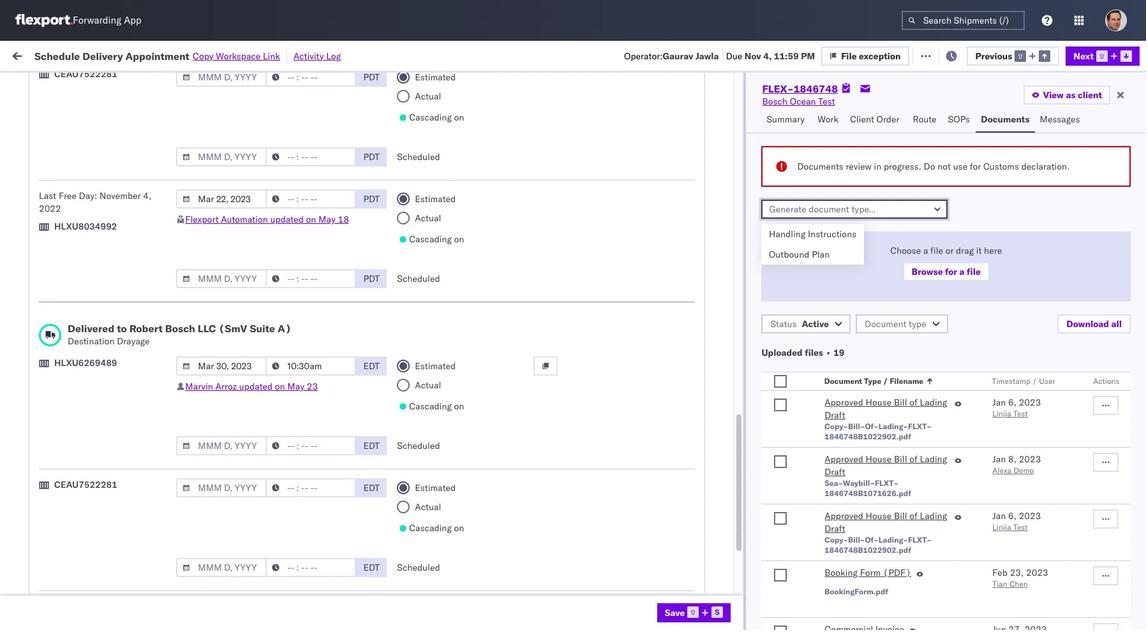 Task type: vqa. For each thing, say whether or not it's contained in the screenshot.
vandelay to the right
no



Task type: describe. For each thing, give the bounding box(es) containing it.
6 integration from the top
[[557, 605, 601, 617]]

2 edt from the top
[[363, 440, 380, 452]]

schedule pickup from los angeles, ca for 2nd schedule pickup from los angeles, ca link from the top of the page
[[29, 205, 172, 229]]

container numbers button
[[780, 96, 850, 119]]

download
[[1067, 319, 1109, 330]]

3 abcdefg78456546 from the top
[[869, 381, 955, 392]]

3 cascading on from the top
[[409, 401, 464, 412]]

netherlands for schedule pickup from rotterdam, netherlands link for first schedule pickup from rotterdam, netherlands button from the bottom
[[29, 583, 79, 595]]

1 2130387 from the top
[[732, 437, 771, 448]]

previous button
[[967, 46, 1060, 65]]

activity
[[294, 50, 324, 62]]

pst, for confirm pickup from los angeles, ca button
[[243, 353, 263, 364]]

user
[[1040, 377, 1056, 386]]

handling
[[769, 229, 806, 240]]

11:59 pm pst, dec 13, 2022 for schedule pickup from los angeles, ca
[[206, 297, 328, 308]]

hlxu8034992 down use
[[922, 184, 984, 195]]

test inside bosch ocean test link
[[819, 96, 835, 107]]

confirm pickup from los angeles, ca link
[[29, 345, 181, 371]]

3 clearance from the top
[[99, 514, 140, 526]]

2 nyku9743990 from the top
[[786, 577, 849, 589]]

schedule pickup from los angeles, ca for first schedule pickup from los angeles, ca link from the bottom
[[29, 486, 172, 510]]

or
[[946, 245, 954, 257]]

2023 inside feb 23, 2023 tian chen
[[1026, 568, 1049, 579]]

1 horizontal spatial exception
[[946, 49, 988, 61]]

6:00 am pst, dec 24, 2022
[[206, 381, 323, 392]]

4 actual from the top
[[415, 502, 441, 513]]

tian
[[993, 580, 1008, 589]]

operator
[[1029, 104, 1060, 114]]

0 horizontal spatial file
[[841, 50, 857, 62]]

gvcu5265864 for schedule pickup from rotterdam, netherlands
[[786, 465, 849, 476]]

4 fcl from the top
[[419, 240, 435, 252]]

4 account from the top
[[622, 549, 656, 561]]

drayage
[[117, 336, 150, 347]]

messages button
[[1035, 108, 1087, 133]]

(smv
[[219, 322, 247, 335]]

pst, for 5:30 pm pst, jan 30, 2023 schedule delivery appointment button
[[243, 549, 263, 561]]

nov up flexport automation updated on may 18 button
[[271, 156, 288, 168]]

choose a file or drag it here
[[891, 245, 1002, 257]]

pst, for 8:30 pm pst, jan 23, 2023 schedule delivery appointment button
[[243, 437, 263, 448]]

document type button
[[856, 315, 948, 334]]

2 pdt from the top
[[363, 151, 380, 163]]

arroz
[[216, 381, 237, 393]]

nov right automation
[[271, 212, 288, 224]]

1 bill- from the top
[[848, 422, 865, 432]]

flex id button
[[678, 101, 767, 114]]

2 linjia from the top
[[993, 523, 1012, 532]]

outbound
[[769, 249, 810, 260]]

4 edt from the top
[[363, 562, 380, 574]]

timestamp
[[993, 377, 1031, 386]]

delivered to robert bosch llc (smv suite a) destination drayage
[[68, 322, 292, 347]]

3 integration test account - karl lagerfeld from the top
[[557, 521, 723, 533]]

205
[[294, 49, 311, 61]]

lading for second approved house bill of lading draft link from the bottom of the page
[[920, 454, 947, 465]]

type
[[909, 319, 927, 330]]

flexport
[[185, 214, 219, 225]]

1 horizontal spatial file
[[928, 49, 944, 61]]

for inside button
[[945, 266, 958, 278]]

23, inside feb 23, 2023 tian chen
[[1010, 568, 1024, 579]]

23, for schedule pickup from rotterdam, netherlands
[[281, 465, 295, 477]]

next button
[[1066, 46, 1140, 65]]

5 karl from the top
[[666, 577, 682, 589]]

2 integration test account - karl lagerfeld from the top
[[557, 465, 723, 477]]

13, for schedule delivery appointment
[[290, 325, 303, 336]]

4 flex-2130387 from the top
[[705, 605, 771, 617]]

import work
[[108, 49, 162, 61]]

hlxu8034992 up browse for a file
[[922, 240, 984, 252]]

2 fcl from the top
[[419, 184, 435, 196]]

risk
[[265, 49, 279, 61]]

: for snoozed
[[297, 79, 299, 88]]

filtered by:
[[13, 78, 58, 90]]

1 vertical spatial actions
[[1094, 377, 1120, 386]]

2 2130384 from the top
[[732, 577, 771, 589]]

confirm pickup from los angeles, ca button
[[29, 345, 181, 372]]

12 fcl from the top
[[419, 493, 435, 505]]

blocked,
[[157, 79, 189, 88]]

document type / filename button
[[822, 374, 967, 387]]

nov up a)
[[271, 268, 287, 280]]

mmm d, yyyy text field for 3rd -- : -- -- text field from the bottom
[[176, 269, 267, 289]]

document for document type / filename
[[825, 377, 863, 386]]

mode button
[[384, 101, 455, 114]]

4 -- : -- -- text field from the top
[[266, 559, 356, 578]]

4 pdt from the top
[[363, 273, 380, 285]]

5 lagerfeld from the top
[[685, 577, 723, 589]]

a
[[1144, 437, 1146, 448]]

may for 23
[[287, 381, 305, 393]]

document type / filename
[[825, 377, 924, 386]]

1 -- : -- -- text field from the top
[[266, 147, 356, 167]]

ceau7522281 for edt
[[54, 479, 117, 491]]

0 vertical spatial 8,
[[289, 268, 298, 280]]

maeu9408431 for schedule pickup from rotterdam, netherlands
[[869, 465, 934, 477]]

schedule delivery appointment for 8:30 pm pst, jan 23, 2023
[[29, 436, 157, 448]]

outbound plan
[[769, 249, 830, 260]]

1 zimu3048342 from the top
[[869, 549, 930, 561]]

list box containing handling instructions
[[762, 224, 865, 265]]

type
[[865, 377, 882, 386]]

hlxu8034992 down last free day: november 4, 2022
[[54, 221, 117, 232]]

2022 for 5th schedule pickup from los angeles, ca button from the bottom of the page
[[301, 212, 323, 224]]

document for document type
[[865, 319, 907, 330]]

0 horizontal spatial file exception
[[841, 50, 901, 62]]

mmm d, yyyy text field for second -- : -- -- text box from the top
[[176, 190, 267, 209]]

delivery for 6:00 am pst, dec 24, 2022
[[64, 380, 97, 392]]

1 nyku9743990 from the top
[[786, 549, 849, 560]]

8:30 for schedule pickup from rotterdam, netherlands
[[206, 465, 225, 477]]

11 resize handle column header from the left
[[1114, 99, 1129, 631]]

11:00
[[206, 268, 230, 280]]

view as client
[[1044, 89, 1102, 101]]

2 approved house bill of lading draft from the top
[[825, 454, 947, 478]]

13, for schedule pickup from los angeles, ca
[[290, 297, 303, 308]]

lhuu7894563, for confirm pickup from los angeles, ca
[[786, 352, 852, 364]]

upload customs clearance documents for flex-1660288
[[29, 121, 140, 145]]

dec for confirm pickup from los angeles, ca
[[265, 353, 282, 364]]

2 pdt, from the top
[[249, 184, 269, 196]]

clearance for flex-1846748
[[99, 261, 140, 273]]

delivery for 5:30 pm pst, jan 30, 2023
[[69, 549, 102, 560]]

4 cascading from the top
[[409, 523, 452, 534]]

4 schedule pickup from los angeles, ca button from the top
[[29, 289, 181, 316]]

1 estimated from the top
[[415, 71, 456, 83]]

1 vertical spatial for
[[970, 161, 981, 172]]

schedule delivery appointment button for 11:59 pm pst, dec 13, 2022
[[29, 323, 157, 337]]

save button
[[657, 604, 731, 623]]

4 schedule pickup from los angeles, ca link from the top
[[29, 289, 181, 314]]

schedule delivery appointment link for 5:30 pm pst, jan 30, 2023
[[29, 548, 157, 561]]

approved for third approved house bill of lading draft link from the bottom of the page
[[825, 397, 864, 409]]

1893174
[[732, 409, 771, 420]]

flexport. image
[[15, 14, 73, 27]]

copy- for third approved house bill of lading draft link from the bottom of the page
[[825, 422, 848, 432]]

1 flex-2130384 from the top
[[705, 549, 771, 561]]

do
[[924, 161, 936, 172]]

booking form (pdf) link
[[825, 567, 912, 582]]

lading for third approved house bill of lading draft link from the top
[[920, 511, 947, 522]]

1 1889466 from the top
[[732, 297, 771, 308]]

13 ocean fcl from the top
[[391, 521, 435, 533]]

ceau7522281 for pdt
[[54, 68, 117, 80]]

log
[[326, 50, 341, 62]]

work inside button
[[818, 114, 839, 125]]

messages
[[1040, 114, 1080, 125]]

draft for third approved house bill of lading draft link from the top
[[825, 523, 846, 535]]

pst, for flex-1846748's upload customs clearance documents button
[[249, 268, 268, 280]]

uploaded
[[762, 347, 803, 359]]

1 ceau7522281, hlxu6269489, hlxu8034992 from the top
[[786, 156, 984, 167]]

5 resize handle column header from the left
[[535, 99, 550, 631]]

4 ceau7522281, hlxu6269489, hlxu8034992 from the top
[[786, 240, 984, 252]]

hlxu8034992 down the sops button
[[922, 156, 984, 167]]

1 house from the top
[[866, 397, 892, 409]]

1 6, from the top
[[1009, 397, 1017, 409]]

approved for second approved house bill of lading draft link from the bottom of the page
[[825, 454, 864, 465]]

jaehyung choi - test origin a
[[1029, 437, 1146, 448]]

0 vertical spatial actions
[[1099, 104, 1125, 114]]

Generate document type... text field
[[762, 200, 948, 219]]

upload for flex-1660288
[[29, 121, 58, 132]]

9 resize handle column header from the left
[[1007, 99, 1023, 631]]

7 ca from the top
[[29, 499, 41, 510]]

previous
[[976, 50, 1013, 62]]

uetu5238478 for schedule pickup from los angeles, ca
[[855, 296, 917, 308]]

save
[[665, 607, 685, 619]]

14 fcl from the top
[[419, 577, 435, 589]]

lhuu7894563, uetu5238478 for schedule pickup from los angeles, ca
[[786, 296, 917, 308]]

marvin arroz updated on may 23 button
[[185, 381, 318, 393]]

8:30 for schedule delivery appointment
[[206, 437, 225, 448]]

choose
[[891, 245, 921, 257]]

2 resize handle column header from the left
[[324, 99, 340, 631]]

4, right due
[[764, 50, 772, 62]]

1846748b1022902.pdf for third approved house bill of lading draft link from the top
[[825, 546, 912, 555]]

angeles, inside confirm pickup from los angeles, ca
[[132, 346, 167, 357]]

use
[[953, 161, 968, 172]]

gvcu5265864 for schedule delivery appointment
[[786, 437, 849, 448]]

browse
[[912, 266, 943, 278]]

2 cascading on from the top
[[409, 234, 464, 245]]

2 6, from the top
[[1009, 511, 1017, 522]]

3 scheduled from the top
[[397, 440, 440, 452]]

mmm d, yyyy text field for ceau7522281
[[176, 147, 267, 167]]

a)
[[278, 322, 292, 335]]

8 fcl from the top
[[419, 381, 435, 392]]

2 ceau7522281, from the top
[[786, 184, 852, 195]]

activity log
[[294, 50, 341, 62]]

active
[[802, 319, 829, 330]]

8 resize handle column header from the left
[[848, 99, 863, 631]]

ocean fcl for 5th schedule pickup from los angeles, ca button from the bottom of the page
[[391, 212, 435, 224]]

schedule delivery appointment button for 5:30 pm pst, jan 30, 2023
[[29, 548, 157, 562]]

10 fcl from the top
[[419, 437, 435, 448]]

choi
[[1069, 437, 1088, 448]]

2022 inside last free day: november 4, 2022
[[39, 203, 61, 214]]

5 test123456 from the top
[[869, 268, 923, 280]]

sops button
[[943, 108, 976, 133]]

2 30, from the top
[[281, 577, 295, 589]]

uploaded files ∙ 19
[[762, 347, 845, 359]]

at
[[254, 49, 262, 61]]

1 karl from the top
[[666, 437, 682, 448]]

1 schedule pickup from rotterdam, netherlands from the top
[[29, 458, 166, 482]]

confirm delivery
[[29, 380, 97, 392]]

3 test123456 from the top
[[869, 212, 923, 224]]

jawla for schedule delivery appointment
[[1060, 156, 1082, 168]]

2 11:59 pm pdt, nov 4, 2022 from the top
[[206, 184, 323, 196]]

gaurav for upload customs clearance documents
[[1029, 128, 1058, 139]]

flex-1889466 for 6:00 am pst, dec 24, 2022
[[705, 381, 771, 392]]

automation
[[221, 214, 268, 225]]

1662119
[[732, 493, 771, 505]]

23, for schedule delivery appointment
[[281, 437, 295, 448]]

23
[[307, 381, 318, 393]]

jan 6, 2023 linjia test for third approved house bill of lading draft link from the bottom of the page
[[993, 397, 1041, 419]]

5 integration test account - karl lagerfeld from the top
[[557, 577, 723, 589]]

status : ready for work, blocked, in progress
[[70, 79, 232, 88]]

2 schedule pickup from los angeles, ca button from the top
[[29, 205, 181, 231]]

3 11:59 pm pdt, nov 4, 2022 from the top
[[206, 212, 323, 224]]

ocean inside bosch ocean test link
[[790, 96, 816, 107]]

0 horizontal spatial exception
[[859, 50, 901, 62]]

--
[[869, 493, 881, 505]]

2022 for schedule delivery appointment button associated with 11:59 pm pdt, nov 4, 2022
[[301, 156, 323, 168]]

1889466 for 6:00 am pst, dec 24, 2022
[[732, 381, 771, 392]]

work inside button
[[140, 49, 162, 61]]

2 ca from the top
[[29, 218, 41, 229]]

2 schedule pickup from rotterdam, netherlands from the top
[[29, 570, 166, 595]]

from inside confirm pickup from los angeles, ca
[[94, 346, 113, 357]]

pickup inside confirm pickup from los angeles, ca
[[64, 346, 92, 357]]

4, up flexport automation updated on may 18
[[290, 184, 298, 196]]

11:00 pm pst, nov 8, 2022
[[206, 268, 322, 280]]

760
[[235, 49, 252, 61]]

1 -- : -- -- text field from the top
[[266, 68, 356, 87]]

Search Work text field
[[717, 46, 856, 65]]

flex id
[[684, 104, 708, 114]]

drag
[[956, 245, 974, 257]]

flex-1889466 for 11:59 pm pst, dec 13, 2022
[[705, 325, 771, 336]]

1 5:30 from the top
[[206, 549, 225, 561]]

6 schedule pickup from los angeles, ca button from the top
[[29, 485, 181, 512]]

ready
[[98, 79, 121, 88]]

1 scheduled from the top
[[397, 151, 440, 163]]

schedule pickup from los angeles, ca for 6th schedule pickup from los angeles, ca link from the bottom
[[29, 177, 172, 201]]

8:30 pm pst, jan 23, 2023 for schedule delivery appointment
[[206, 437, 320, 448]]

copy-bill-of-lading-flxt- 1846748b1022902.pdf for third approved house bill of lading draft link from the top
[[825, 536, 932, 555]]

jan inside jan 8, 2023 alexa demo
[[993, 454, 1006, 465]]

8:30 pm pst, jan 23, 2023 for schedule pickup from rotterdam, netherlands
[[206, 465, 320, 477]]

1889466 for 11:59 pm pst, dec 13, 2022
[[732, 325, 771, 336]]

mmm d, yyyy text field for first -- : -- -- text box from the bottom of the page
[[176, 559, 267, 578]]

draft for third approved house bill of lading draft link from the bottom of the page
[[825, 410, 846, 421]]

(0)
[[208, 49, 224, 61]]

19
[[834, 347, 845, 359]]

5 ceau7522281, from the top
[[786, 268, 852, 280]]

by:
[[46, 78, 58, 90]]

2 flex-2130387 from the top
[[705, 465, 771, 477]]

pst, for confirm delivery button
[[244, 381, 264, 392]]

origin
[[1117, 437, 1142, 448]]

1 schedule pickup from rotterdam, netherlands button from the top
[[29, 457, 181, 484]]

2 -- : -- -- text field from the top
[[266, 269, 356, 289]]

mmm d, yyyy text field for 4th -- : -- -- text field from the bottom
[[176, 68, 267, 87]]

schedule delivery appointment copy workspace link
[[34, 49, 280, 62]]

clearance for flex-1660288
[[99, 121, 140, 132]]

abcdefg78456546 for appointment
[[869, 325, 955, 336]]

schedule delivery appointment link for 11:59 pm pdt, nov 4, 2022
[[29, 155, 157, 168]]

bosch ocean test link
[[762, 95, 835, 108]]

jan 6, 2023 linjia test for third approved house bill of lading draft link from the top
[[993, 511, 1041, 532]]

hlxu6269489
[[54, 357, 117, 369]]

documents button
[[976, 108, 1035, 133]]

flexport automation updated on may 18 button
[[185, 214, 349, 225]]

4, up flexport automation updated on may 18 button
[[290, 156, 298, 168]]

0 vertical spatial a
[[924, 245, 928, 257]]

filename
[[891, 377, 924, 386]]

2 house from the top
[[866, 454, 892, 465]]

los inside confirm pickup from los angeles, ca
[[115, 346, 129, 357]]

browse for a file
[[912, 266, 981, 278]]

11 fcl from the top
[[419, 465, 435, 477]]

3 integration from the top
[[557, 521, 601, 533]]

schedule pickup from rotterdam, netherlands link for first schedule pickup from rotterdam, netherlands button from the bottom
[[29, 570, 181, 595]]

flxt- for third approved house bill of lading draft link from the top
[[908, 536, 932, 545]]

schedule pickup from rotterdam, netherlands link for 1st schedule pickup from rotterdam, netherlands button from the top
[[29, 457, 181, 483]]

my
[[13, 46, 33, 64]]

8, inside jan 8, 2023 alexa demo
[[1009, 454, 1017, 465]]

gaurav up the flex on the top right of page
[[663, 50, 694, 62]]

booking
[[825, 568, 858, 579]]

0 horizontal spatial file
[[931, 245, 944, 257]]

confirm pickup from los angeles, ca
[[29, 346, 167, 370]]

marvin arroz updated on may 23
[[185, 381, 318, 393]]

4 ceau7522281, from the top
[[786, 240, 852, 252]]

6 resize handle column header from the left
[[663, 99, 678, 631]]

client order
[[850, 114, 900, 125]]

7 fcl from the top
[[419, 353, 435, 364]]

4 hlxu6269489, from the top
[[854, 240, 920, 252]]

to
[[117, 322, 127, 335]]

files
[[805, 347, 823, 359]]

schedule delivery appointment for 5:30 pm pst, jan 30, 2023
[[29, 549, 157, 560]]

download all
[[1067, 319, 1122, 330]]

status for status active
[[771, 319, 797, 330]]



Task type: locate. For each thing, give the bounding box(es) containing it.
1 vertical spatial of
[[910, 454, 918, 465]]

draft down abcd1234560
[[825, 523, 846, 535]]

ca inside confirm pickup from los angeles, ca
[[29, 358, 41, 370]]

a down drag
[[960, 266, 965, 278]]

on
[[313, 49, 323, 61], [454, 112, 464, 123], [306, 214, 316, 225], [454, 234, 464, 245], [275, 381, 285, 393], [454, 401, 464, 412], [454, 523, 464, 534]]

of- down maeu9736123
[[865, 422, 879, 432]]

integration test account - karl lagerfeld
[[557, 437, 723, 448], [557, 465, 723, 477], [557, 521, 723, 533], [557, 549, 723, 561], [557, 577, 723, 589], [557, 605, 723, 617]]

0 vertical spatial pdt,
[[249, 156, 269, 168]]

1 vertical spatial upload customs clearance documents button
[[29, 261, 181, 288]]

pst, for 1st schedule pickup from los angeles, ca button from the bottom of the page
[[249, 493, 268, 505]]

lhuu7894563, for schedule pickup from los angeles, ca
[[786, 296, 852, 308]]

: for status
[[92, 79, 95, 88]]

approved house bill of lading draft link up 1846748b1071626.pdf at the bottom right of the page
[[825, 453, 949, 479]]

netherlands for schedule pickup from rotterdam, netherlands link associated with 1st schedule pickup from rotterdam, netherlands button from the top
[[29, 471, 79, 482]]

1 vertical spatial 11:59 pm pst, dec 13, 2022
[[206, 325, 328, 336]]

flex-1893174
[[705, 409, 771, 420]]

8:30 pm pst, jan 23, 2023 up 11:59 pm pst, jan 24, 2023 on the left of page
[[206, 465, 320, 477]]

2 netherlands from the top
[[29, 583, 79, 595]]

1 vertical spatial file
[[967, 266, 981, 278]]

delivered
[[68, 322, 114, 335]]

bill- down msdu7304509 on the right bottom
[[848, 422, 865, 432]]

0 vertical spatial 5:30
[[206, 549, 225, 561]]

3 schedule delivery appointment button from the top
[[29, 436, 157, 450]]

6 ocean fcl from the top
[[391, 297, 435, 308]]

list box
[[762, 224, 865, 265]]

2 schedule pickup from rotterdam, netherlands button from the top
[[29, 570, 181, 597]]

1 uetu5238478 from the top
[[855, 296, 917, 308]]

numbers inside "container numbers"
[[786, 109, 818, 119]]

1846748b1022902.pdf down maeu9736123
[[825, 432, 912, 442]]

gaurav down declaration.
[[1029, 184, 1058, 196]]

schedule delivery appointment link
[[29, 155, 157, 168], [29, 323, 157, 336], [29, 436, 157, 448], [29, 548, 157, 561]]

1 vertical spatial approved house bill of lading draft
[[825, 454, 947, 478]]

4 1889466 from the top
[[732, 381, 771, 392]]

1 approved house bill of lading draft from the top
[[825, 397, 947, 421]]

exception
[[946, 49, 988, 61], [859, 50, 901, 62]]

None checkbox
[[775, 456, 787, 469], [775, 626, 787, 631], [775, 456, 787, 469], [775, 626, 787, 631]]

0 horizontal spatial a
[[924, 245, 928, 257]]

pst, for 1st schedule pickup from rotterdam, netherlands button from the top
[[243, 465, 263, 477]]

ceau7522281, hlxu6269489, hlxu8034992 down "in"
[[786, 184, 984, 195]]

flex-1660288
[[705, 128, 771, 139]]

3 schedule pickup from los angeles, ca from the top
[[29, 233, 172, 258]]

1 vertical spatial 11:59 pm pdt, nov 4, 2022
[[206, 184, 323, 196]]

2 vertical spatial flxt-
[[908, 536, 932, 545]]

6 schedule pickup from los angeles, ca link from the top
[[29, 485, 181, 511]]

lhuu7894563, down active
[[786, 352, 852, 364]]

of down 1846748b1071626.pdf at the bottom right of the page
[[910, 511, 918, 522]]

8,
[[289, 268, 298, 280], [1009, 454, 1017, 465]]

9 fcl from the top
[[419, 409, 435, 420]]

1846748b1022902.pdf for third approved house bill of lading draft link from the bottom of the page
[[825, 432, 912, 442]]

2 vertical spatial abcdefg78456546
[[869, 381, 955, 392]]

4 uetu5238478 from the top
[[855, 380, 917, 392]]

client
[[850, 114, 874, 125]]

1 vertical spatial work
[[818, 114, 839, 125]]

1 schedule pickup from los angeles, ca from the top
[[29, 177, 172, 201]]

1 horizontal spatial document
[[865, 319, 907, 330]]

abcdefg78456546 for from
[[869, 297, 955, 308]]

draft down document type / filename
[[825, 410, 846, 421]]

lading- for third approved house bill of lading draft link from the top
[[879, 536, 908, 545]]

approved house bill of lading draft down document type / filename button
[[825, 397, 947, 421]]

due
[[726, 50, 743, 62]]

flex-1889466 for 4:00 pm pst, dec 23, 2022
[[705, 353, 771, 364]]

1 schedule delivery appointment button from the top
[[29, 155, 157, 169]]

1 vertical spatial jan 6, 2023 linjia test
[[993, 511, 1041, 532]]

24, for 2022
[[285, 381, 299, 392]]

batch action button
[[1055, 46, 1138, 65]]

2 upload customs clearance documents button from the top
[[29, 261, 181, 288]]

4 flex-1889466 from the top
[[705, 381, 771, 392]]

0 vertical spatial zimu3048342
[[869, 549, 930, 561]]

3 schedule pickup from los angeles, ca button from the top
[[29, 233, 181, 259]]

1 horizontal spatial numbers
[[916, 104, 947, 114]]

2 vertical spatial upload
[[29, 514, 58, 526]]

gvcu5265864 down abcd1234560
[[786, 521, 849, 532]]

1 vertical spatial netherlands
[[29, 583, 79, 595]]

2 scheduled from the top
[[397, 273, 440, 285]]

flex-2130387 right "save" at the right of page
[[705, 605, 771, 617]]

house down --
[[866, 511, 892, 522]]

5 schedule pickup from los angeles, ca link from the top
[[29, 401, 181, 427]]

updated for automation
[[270, 214, 304, 225]]

2 vertical spatial house
[[866, 511, 892, 522]]

(pdf)
[[883, 568, 912, 579]]

4, left 18
[[290, 212, 298, 224]]

pst,
[[249, 268, 268, 280], [249, 297, 268, 308], [249, 325, 268, 336], [243, 353, 263, 364], [244, 381, 264, 392], [243, 437, 263, 448], [243, 465, 263, 477], [249, 493, 268, 505], [243, 549, 263, 561], [243, 577, 263, 589]]

approved for third approved house bill of lading draft link from the top
[[825, 511, 864, 522]]

gaurav for schedule pickup from los angeles, ca
[[1029, 184, 1058, 196]]

bill up sea-waybill-flxt- 1846748b1071626.pdf
[[894, 454, 907, 465]]

2 vertical spatial gaurav jawla
[[1029, 184, 1082, 196]]

2 maeu9408431 from the top
[[869, 465, 934, 477]]

dec up 6:00 am pst, dec 24, 2022
[[265, 353, 282, 364]]

0 vertical spatial upload customs clearance documents button
[[29, 120, 181, 147]]

hlxu6269489, down choose
[[854, 268, 920, 280]]

3 pdt from the top
[[363, 193, 380, 205]]

2 schedule delivery appointment from the top
[[29, 324, 157, 335]]

2 cascading from the top
[[409, 234, 452, 245]]

delivery for 8:30 pm pst, jan 23, 2023
[[69, 436, 102, 448]]

0 vertical spatial may
[[319, 214, 336, 225]]

hlxu8034992 up the "or"
[[922, 212, 984, 223]]

5 integration from the top
[[557, 577, 601, 589]]

0 horizontal spatial may
[[287, 381, 305, 393]]

5 hlxu6269489, from the top
[[854, 268, 920, 280]]

2 vertical spatial pdt,
[[249, 212, 269, 224]]

3 ceau7522281, hlxu6269489, hlxu8034992 from the top
[[786, 212, 984, 223]]

1 11:59 pm pst, dec 13, 2022 from the top
[[206, 297, 328, 308]]

resize handle column header
[[183, 99, 198, 631], [324, 99, 340, 631], [369, 99, 384, 631], [452, 99, 467, 631], [535, 99, 550, 631], [663, 99, 678, 631], [765, 99, 780, 631], [848, 99, 863, 631], [1007, 99, 1023, 631], [1090, 99, 1106, 631], [1114, 99, 1129, 631]]

13 fcl from the top
[[419, 521, 435, 533]]

1 vertical spatial a
[[960, 266, 965, 278]]

flxt- for third approved house bill of lading draft link from the bottom of the page
[[908, 422, 932, 432]]

6:00
[[206, 381, 225, 392]]

gaurav down the messages
[[1029, 128, 1058, 139]]

view as client button
[[1024, 86, 1111, 105]]

bosch inside delivered to robert bosch llc (smv suite a) destination drayage
[[165, 322, 195, 335]]

work up caiu7969337
[[818, 114, 839, 125]]

2022 for fourth schedule pickup from los angeles, ca button
[[306, 297, 328, 308]]

0 vertical spatial gaurav jawla
[[1029, 128, 1082, 139]]

jan 8, 2023 alexa demo
[[993, 454, 1041, 476]]

2 flex-2130384 from the top
[[705, 577, 771, 589]]

1 vertical spatial clearance
[[99, 261, 140, 273]]

MMM D, YYYY text field
[[176, 147, 267, 167], [176, 437, 267, 456]]

approved
[[825, 397, 864, 409], [825, 454, 864, 465], [825, 511, 864, 522]]

1 vertical spatial rotterdam,
[[120, 570, 166, 582]]

dec up 4:00 pm pst, dec 23, 2022
[[271, 325, 287, 336]]

11:59 pm pst, dec 13, 2022 for schedule delivery appointment
[[206, 325, 328, 336]]

flex-2130384
[[705, 549, 771, 561], [705, 577, 771, 589]]

confirm for confirm delivery
[[29, 380, 62, 392]]

as
[[1066, 89, 1076, 101]]

ceau7522281, hlxu6269489, hlxu8034992 down generate document type... text box
[[786, 240, 984, 252]]

ceau7522281, hlxu6269489, hlxu8034992
[[786, 156, 984, 167], [786, 184, 984, 195], [786, 212, 984, 223], [786, 240, 984, 252], [786, 268, 984, 280]]

dec for schedule delivery appointment
[[271, 325, 287, 336]]

MMM D, YYYY text field
[[176, 68, 267, 87], [176, 190, 267, 209], [176, 269, 267, 289], [176, 357, 267, 376], [176, 479, 267, 498], [176, 559, 267, 578]]

approved up sea- at the bottom right of page
[[825, 454, 864, 465]]

2 upload customs clearance documents link from the top
[[29, 261, 181, 286]]

maeu9408431 for schedule delivery appointment
[[869, 437, 934, 448]]

1 integration test account - karl lagerfeld from the top
[[557, 437, 723, 448]]

abcdefg78456546 up type
[[869, 297, 955, 308]]

nov right due
[[745, 50, 761, 62]]

6 karl from the top
[[666, 605, 682, 617]]

sea-
[[825, 479, 843, 488]]

work button
[[813, 108, 845, 133]]

3 lading from the top
[[920, 511, 947, 522]]

bill up maeu9736123
[[894, 397, 907, 409]]

fcl
[[419, 156, 435, 168], [419, 184, 435, 196], [419, 212, 435, 224], [419, 240, 435, 252], [419, 268, 435, 280], [419, 297, 435, 308], [419, 353, 435, 364], [419, 381, 435, 392], [419, 409, 435, 420], [419, 437, 435, 448], [419, 465, 435, 477], [419, 493, 435, 505], [419, 521, 435, 533], [419, 577, 435, 589]]

1 netherlands from the top
[[29, 471, 79, 482]]

Search Shipments (/) text field
[[902, 11, 1025, 30]]

mmm d, yyyy text field for 1st -- : -- -- text field from the bottom
[[176, 479, 267, 498]]

0 vertical spatial bill-
[[848, 422, 865, 432]]

0 vertical spatial linjia
[[993, 409, 1012, 419]]

0 vertical spatial flxt-
[[908, 422, 932, 432]]

mode
[[391, 104, 410, 114]]

numbers for container numbers
[[786, 109, 818, 119]]

2 upload customs clearance documents from the top
[[29, 261, 140, 286]]

dec up a)
[[271, 297, 287, 308]]

no
[[302, 79, 312, 88]]

1 vertical spatial 5:30 pm pst, jan 30, 2023
[[206, 577, 320, 589]]

snoozed : no
[[267, 79, 312, 88]]

upload
[[29, 121, 58, 132], [29, 261, 58, 273], [29, 514, 58, 526]]

confirm inside confirm pickup from los angeles, ca
[[29, 346, 62, 357]]

draft up sea- at the bottom right of page
[[825, 467, 846, 478]]

flxt- up --
[[875, 479, 899, 488]]

0 vertical spatial flex-2130384
[[705, 549, 771, 561]]

nov up flexport automation updated on may 18
[[271, 184, 288, 196]]

1 vertical spatial 6,
[[1009, 511, 1017, 522]]

1 vertical spatial 8:30 pm pst, jan 23, 2023
[[206, 465, 320, 477]]

file left the "or"
[[931, 245, 944, 257]]

uetu5238478
[[855, 296, 917, 308], [855, 324, 917, 336], [855, 352, 917, 364], [855, 380, 917, 392]]

4 schedule delivery appointment button from the top
[[29, 548, 157, 562]]

1 schedule delivery appointment link from the top
[[29, 155, 157, 168]]

copy- down msdu7304509 on the right bottom
[[825, 422, 848, 432]]

2 vertical spatial gvcu5265864
[[786, 521, 849, 532]]

copy- for third approved house bill of lading draft link from the top
[[825, 536, 848, 545]]

2 karl from the top
[[666, 465, 682, 477]]

2 -- : -- -- text field from the top
[[266, 190, 356, 209]]

lhuu7894563, uetu5238478 for schedule delivery appointment
[[786, 324, 917, 336]]

1 vertical spatial zimu3048342
[[869, 577, 930, 589]]

bosch
[[762, 96, 788, 107], [474, 184, 499, 196], [557, 184, 582, 196], [474, 297, 499, 308], [557, 297, 582, 308], [165, 322, 195, 335], [474, 353, 499, 364], [557, 353, 582, 364]]

next
[[1074, 50, 1094, 62]]

4 test123456 from the top
[[869, 240, 923, 252]]

1 vertical spatial gvcu5265864
[[786, 465, 849, 476]]

0 vertical spatial document
[[865, 319, 907, 330]]

jawla down declaration.
[[1060, 184, 1082, 196]]

3 flex-2130387 from the top
[[705, 521, 771, 533]]

0 horizontal spatial document
[[825, 377, 863, 386]]

1 vertical spatial nyku9743990
[[786, 577, 849, 589]]

1 vertical spatial 2130384
[[732, 577, 771, 589]]

24,
[[285, 381, 299, 392], [287, 493, 301, 505]]

2022 for schedule delivery appointment button for 11:59 pm pst, dec 13, 2022
[[306, 325, 328, 336]]

flex-2130387 up flex-1662119
[[705, 465, 771, 477]]

3 lhuu7894563, uetu5238478 from the top
[[786, 352, 917, 364]]

it
[[977, 245, 982, 257]]

2 jan 6, 2023 linjia test from the top
[[993, 511, 1041, 532]]

schedule delivery appointment for 11:59 pm pst, dec 13, 2022
[[29, 324, 157, 335]]

lading for third approved house bill of lading draft link from the bottom of the page
[[920, 397, 947, 409]]

jan 6, 2023 linjia test down demo
[[993, 511, 1041, 532]]

confirm up confirm delivery
[[29, 346, 62, 357]]

2130387 up "1662119"
[[732, 465, 771, 477]]

5 ca from the top
[[29, 358, 41, 370]]

1 approved from the top
[[825, 397, 864, 409]]

0 vertical spatial approved house bill of lading draft link
[[825, 396, 949, 422]]

0 vertical spatial jan 6, 2023 linjia test
[[993, 397, 1041, 419]]

ocean fcl for flex-1846748's upload customs clearance documents button
[[391, 268, 435, 280]]

5 account from the top
[[622, 577, 656, 589]]

1 vertical spatial flex-2130384
[[705, 577, 771, 589]]

of-
[[865, 422, 879, 432], [865, 536, 879, 545]]

3 upload customs clearance documents link from the top
[[29, 514, 181, 539]]

upload customs clearance documents button for flex-1660288
[[29, 120, 181, 147]]

copy workspace link button
[[193, 50, 280, 62]]

jawla left due
[[696, 50, 719, 62]]

schedule delivery appointment button
[[29, 155, 157, 169], [29, 323, 157, 337], [29, 436, 157, 450], [29, 548, 157, 562]]

netherlands
[[29, 471, 79, 482], [29, 583, 79, 595]]

0 vertical spatial draft
[[825, 410, 846, 421]]

file
[[931, 245, 944, 257], [967, 266, 981, 278]]

for left work,
[[123, 79, 133, 88]]

schedule pickup from los angeles, ca link
[[29, 177, 181, 202], [29, 205, 181, 230], [29, 233, 181, 258], [29, 289, 181, 314], [29, 401, 181, 427], [29, 485, 181, 511]]

uetu5238478 for confirm pickup from los angeles, ca
[[855, 352, 917, 364]]

None checkbox
[[775, 375, 787, 388], [775, 399, 787, 412], [775, 513, 787, 525], [775, 569, 787, 582], [775, 375, 787, 388], [775, 399, 787, 412], [775, 513, 787, 525], [775, 569, 787, 582]]

1 vertical spatial 24,
[[287, 493, 301, 505]]

2 vertical spatial upload customs clearance documents link
[[29, 514, 181, 539]]

5 ceau7522281, hlxu6269489, hlxu8034992 from the top
[[786, 268, 984, 280]]

appointment for 5:30 pm pst, jan 30, 2023
[[105, 549, 157, 560]]

a inside browse for a file button
[[960, 266, 965, 278]]

confirm delivery button
[[29, 380, 97, 394]]

cascading on
[[409, 112, 464, 123], [409, 234, 464, 245], [409, 401, 464, 412], [409, 523, 464, 534]]

3 mmm d, yyyy text field from the top
[[176, 269, 267, 289]]

6, down alexa
[[1009, 511, 1017, 522]]

1 horizontal spatial for
[[945, 266, 958, 278]]

schedule delivery appointment button for 8:30 pm pst, jan 23, 2023
[[29, 436, 157, 450]]

1 horizontal spatial :
[[297, 79, 299, 88]]

0 vertical spatial bill
[[894, 397, 907, 409]]

schedule pickup from los angeles, ca for fifth schedule pickup from los angeles, ca link from the top of the page
[[29, 402, 172, 426]]

appointment
[[125, 49, 190, 62], [105, 155, 157, 167], [105, 324, 157, 335], [105, 436, 157, 448], [105, 549, 157, 560]]

copy-bill-of-lading-flxt- 1846748b1022902.pdf up form
[[825, 536, 932, 555]]

0 vertical spatial 30,
[[281, 549, 295, 561]]

1 vertical spatial bill
[[894, 454, 907, 465]]

1 gvcu5265864 from the top
[[786, 437, 849, 448]]

3 ocean fcl from the top
[[391, 212, 435, 224]]

flex-1846748
[[762, 82, 838, 95], [705, 156, 771, 168], [705, 184, 771, 196], [705, 212, 771, 224], [705, 240, 771, 252], [705, 268, 771, 280]]

all
[[1112, 319, 1122, 330]]

id
[[701, 104, 708, 114]]

13, right the suite
[[290, 325, 303, 336]]

los
[[120, 177, 135, 189], [120, 205, 135, 217], [120, 233, 135, 245], [120, 289, 135, 301], [115, 346, 129, 357], [120, 402, 135, 413], [120, 486, 135, 498]]

gaurav jawla for los
[[1029, 184, 1082, 196]]

-- : -- -- text field
[[266, 68, 356, 87], [266, 269, 356, 289], [266, 357, 356, 376], [266, 479, 356, 498]]

schedule pickup from rotterdam, netherlands button
[[29, 457, 181, 484], [29, 570, 181, 597]]

upload customs clearance documents button down the workitem button
[[29, 120, 181, 147]]

1 hlxu6269489, from the top
[[854, 156, 920, 167]]

dec for confirm delivery
[[266, 381, 282, 392]]

maeu9408431 up sea-waybill-flxt- 1846748b1071626.pdf
[[869, 465, 934, 477]]

progress
[[200, 79, 232, 88]]

0 vertical spatial status
[[70, 79, 92, 88]]

bill for third approved house bill of lading draft link from the top
[[894, 511, 907, 522]]

1 : from the left
[[92, 79, 95, 88]]

schedule pickup from los angeles, ca for 3rd schedule pickup from los angeles, ca link from the top
[[29, 233, 172, 258]]

of for third approved house bill of lading draft link from the bottom of the page
[[910, 397, 918, 409]]

lhuu7894563, uetu5238478 for confirm pickup from los angeles, ca
[[786, 352, 917, 364]]

house
[[866, 397, 892, 409], [866, 454, 892, 465], [866, 511, 892, 522]]

file exception down the search shipments (/) text box
[[928, 49, 988, 61]]

schedule pickup from rotterdam, netherlands link
[[29, 457, 181, 483], [29, 570, 181, 595]]

status active
[[771, 319, 829, 330]]

bill- up booking form (pdf) at right
[[848, 536, 865, 545]]

approved house bill of lading draft down --
[[825, 511, 947, 535]]

1 5:30 pm pst, jan 30, 2023 from the top
[[206, 549, 320, 561]]

flex-2130384 down flex-1662119
[[705, 549, 771, 561]]

6 lagerfeld from the top
[[685, 605, 723, 617]]

3 schedule pickup from los angeles, ca link from the top
[[29, 233, 181, 258]]

2 vertical spatial maeu9408431
[[869, 521, 934, 533]]

document down 19
[[825, 377, 863, 386]]

pst, for fourth schedule pickup from los angeles, ca button
[[249, 297, 268, 308]]

1 vertical spatial upload customs clearance documents link
[[29, 261, 181, 286]]

0 vertical spatial 5:30 pm pst, jan 30, 2023
[[206, 549, 320, 561]]

-- : -- -- text field
[[266, 147, 356, 167], [266, 190, 356, 209], [266, 437, 356, 456], [266, 559, 356, 578]]

jawla down the messages
[[1060, 128, 1082, 139]]

0 vertical spatial nyku9743990
[[786, 549, 849, 560]]

exception up the mbl/mawb at the right
[[859, 50, 901, 62]]

of for second approved house bill of lading draft link from the bottom of the page
[[910, 454, 918, 465]]

0 vertical spatial 24,
[[285, 381, 299, 392]]

gaurav
[[663, 50, 694, 62], [1029, 128, 1058, 139], [1029, 156, 1058, 168], [1029, 184, 1058, 196]]

uetu5238478 for confirm delivery
[[855, 380, 917, 392]]

abcdefg78456546 up maeu9736123
[[869, 381, 955, 392]]

suite
[[250, 322, 275, 335]]

2 : from the left
[[297, 79, 299, 88]]

workitem button
[[8, 101, 185, 114]]

1 horizontal spatial status
[[771, 319, 797, 330]]

may
[[319, 214, 336, 225], [287, 381, 305, 393]]

for right use
[[970, 161, 981, 172]]

3 uetu5238478 from the top
[[855, 352, 917, 364]]

flex-2130387 down flex-1662119
[[705, 521, 771, 533]]

0 vertical spatial updated
[[270, 214, 304, 225]]

track
[[326, 49, 346, 61]]

2 vertical spatial upload customs clearance documents
[[29, 514, 140, 538]]

7 ocean fcl from the top
[[391, 353, 435, 364]]

1 vertical spatial schedule pickup from rotterdam, netherlands link
[[29, 570, 181, 595]]

1 cascading from the top
[[409, 112, 452, 123]]

documents
[[981, 114, 1030, 125], [29, 134, 76, 145], [798, 161, 844, 172], [29, 274, 76, 286], [29, 527, 76, 538]]

3 house from the top
[[866, 511, 892, 522]]

delivery for 11:59 pm pdt, nov 4, 2022
[[69, 155, 102, 167]]

0 vertical spatial 1846748b1022902.pdf
[[825, 432, 912, 442]]

0 vertical spatial 13,
[[290, 297, 303, 308]]

ocean fcl for fourth schedule pickup from los angeles, ca button
[[391, 297, 435, 308]]

ceau7522281, hlxu6269489, hlxu8034992 up choose
[[786, 212, 984, 223]]

file inside button
[[967, 266, 981, 278]]

pst, for schedule delivery appointment button for 11:59 pm pst, dec 13, 2022
[[249, 325, 268, 336]]

numbers inside mbl/mawb numbers button
[[916, 104, 947, 114]]

2023
[[1019, 397, 1041, 409], [298, 437, 320, 448], [1019, 454, 1041, 465], [298, 465, 320, 477], [303, 493, 325, 505], [1019, 511, 1041, 522], [298, 549, 320, 561], [1026, 568, 1049, 579], [298, 577, 320, 589]]

jawla down messages "button"
[[1060, 156, 1082, 168]]

linjia up feb at the bottom right
[[993, 523, 1012, 532]]

4, right november at the left of the page
[[143, 190, 151, 202]]

2 schedule pickup from los angeles, ca from the top
[[29, 205, 172, 229]]

1 of- from the top
[[865, 422, 879, 432]]

copy- up booking on the right of the page
[[825, 536, 848, 545]]

flex-1662119 button
[[684, 490, 774, 508], [684, 490, 774, 508]]

lhuu7894563, uetu5238478 up type
[[786, 352, 917, 364]]

1 horizontal spatial file exception
[[928, 49, 988, 61]]

lading- down maeu9736123
[[879, 422, 908, 432]]

upload customs clearance documents
[[29, 121, 140, 145], [29, 261, 140, 286], [29, 514, 140, 538]]

gaurav jawla down declaration.
[[1029, 184, 1082, 196]]

upload customs clearance documents link for flex-1846748
[[29, 261, 181, 286]]

2 1846748b1022902.pdf from the top
[[825, 546, 912, 555]]

client order button
[[845, 108, 908, 133]]

8, up alexa
[[1009, 454, 1017, 465]]

schedule delivery appointment link for 8:30 pm pst, jan 23, 2023
[[29, 436, 157, 448]]

0 vertical spatial schedule pickup from rotterdam, netherlands button
[[29, 457, 181, 484]]

dec down 4:00 pm pst, dec 23, 2022
[[266, 381, 282, 392]]

nov
[[745, 50, 761, 62], [271, 156, 288, 168], [271, 184, 288, 196], [271, 212, 288, 224], [271, 268, 287, 280]]

2 vertical spatial approved
[[825, 511, 864, 522]]

am
[[227, 381, 242, 392]]

2022 for 6th schedule pickup from los angeles, ca button from the bottom
[[301, 184, 323, 196]]

house down document type / filename
[[866, 397, 892, 409]]

1 vertical spatial schedule pickup from rotterdam, netherlands
[[29, 570, 166, 595]]

3 account from the top
[[622, 521, 656, 533]]

11:59 pm pst, dec 13, 2022 up the suite
[[206, 297, 328, 308]]

5 mmm d, yyyy text field from the top
[[176, 479, 267, 498]]

schedule pickup from rotterdam, netherlands
[[29, 458, 166, 482], [29, 570, 166, 595]]

llc
[[198, 322, 216, 335]]

2022
[[301, 156, 323, 168], [301, 184, 323, 196], [39, 203, 61, 214], [301, 212, 323, 224], [300, 268, 322, 280], [306, 297, 328, 308], [306, 325, 328, 336], [300, 353, 322, 364], [301, 381, 323, 392]]

lhuu7894563, for confirm delivery
[[786, 380, 852, 392]]

upload customs clearance documents for flex-1846748
[[29, 261, 140, 286]]

4 estimated from the top
[[415, 483, 456, 494]]

2 bill- from the top
[[848, 536, 865, 545]]

bill down 1846748b1071626.pdf at the bottom right of the page
[[894, 511, 907, 522]]

2 account from the top
[[622, 465, 656, 477]]

2 lagerfeld from the top
[[685, 465, 723, 477]]

0 vertical spatial approved
[[825, 397, 864, 409]]

flxt- inside sea-waybill-flxt- 1846748b1071626.pdf
[[875, 479, 899, 488]]

gvcu5265864 down msdu7304509 on the right bottom
[[786, 437, 849, 448]]

route button
[[908, 108, 943, 133]]

test123456 down choose
[[869, 268, 923, 280]]

last
[[39, 190, 56, 202]]

2 zimu3048342 from the top
[[869, 577, 930, 589]]

1 vertical spatial ceau7522281
[[54, 479, 117, 491]]

flex-
[[762, 82, 794, 95], [705, 128, 732, 139], [705, 156, 732, 168], [705, 184, 732, 196], [705, 212, 732, 224], [705, 240, 732, 252], [705, 268, 732, 280], [705, 297, 732, 308], [705, 325, 732, 336], [705, 353, 732, 364], [705, 381, 732, 392], [705, 409, 732, 420], [705, 437, 732, 448], [705, 465, 732, 477], [705, 493, 732, 505], [705, 521, 732, 533], [705, 549, 732, 561], [705, 577, 732, 589], [705, 605, 732, 617]]

2023 inside jan 8, 2023 alexa demo
[[1019, 454, 1041, 465]]

1846748b1022902.pdf
[[825, 432, 912, 442], [825, 546, 912, 555]]

house up sea-waybill-flxt- 1846748b1071626.pdf
[[866, 454, 892, 465]]

test123456 up browse
[[869, 240, 923, 252]]

2 vertical spatial approved house bill of lading draft link
[[825, 510, 949, 536]]

1 vertical spatial flxt-
[[875, 479, 899, 488]]

1 vertical spatial abcdefg78456546
[[869, 325, 955, 336]]

0 vertical spatial upload customs clearance documents link
[[29, 120, 181, 146]]

updated for arroz
[[239, 381, 273, 393]]

2130387 down 1893174
[[732, 437, 771, 448]]

1 horizontal spatial /
[[1033, 377, 1038, 386]]

dec for schedule pickup from los angeles, ca
[[271, 297, 287, 308]]

may for 18
[[319, 214, 336, 225]]

lading- for third approved house bill of lading draft link from the bottom of the page
[[879, 422, 908, 432]]

2130387
[[732, 437, 771, 448], [732, 465, 771, 477], [732, 521, 771, 533], [732, 605, 771, 617]]

1 vertical spatial 8,
[[1009, 454, 1017, 465]]

0 vertical spatial lading-
[[879, 422, 908, 432]]

2 vertical spatial 11:59 pm pdt, nov 4, 2022
[[206, 212, 323, 224]]

3 resize handle column header from the left
[[369, 99, 384, 631]]

3 lagerfeld from the top
[[685, 521, 723, 533]]

2 draft from the top
[[825, 467, 846, 478]]

/ right type
[[884, 377, 889, 386]]

1 rotterdam, from the top
[[120, 458, 166, 470]]

flexport automation updated on may 18
[[185, 214, 349, 225]]

copy-bill-of-lading-flxt- 1846748b1022902.pdf for third approved house bill of lading draft link from the bottom of the page
[[825, 422, 932, 442]]

1 vertical spatial may
[[287, 381, 305, 393]]

test123456 up choose
[[869, 212, 923, 224]]

bill-
[[848, 422, 865, 432], [848, 536, 865, 545]]

1846748b1071626.pdf
[[825, 489, 912, 499]]

may left the 23
[[287, 381, 305, 393]]

3 2130387 from the top
[[732, 521, 771, 533]]

4, inside last free day: november 4, 2022
[[143, 190, 151, 202]]

status left ready
[[70, 79, 92, 88]]

0 vertical spatial lading
[[920, 397, 947, 409]]

view
[[1044, 89, 1064, 101]]

copy-bill-of-lading-flxt- 1846748b1022902.pdf down maeu9736123
[[825, 422, 932, 442]]

0 vertical spatial for
[[123, 79, 133, 88]]

2 gvcu5265864 from the top
[[786, 465, 849, 476]]

2 approved house bill of lading draft link from the top
[[825, 453, 949, 479]]

confirm for confirm pickup from los angeles, ca
[[29, 346, 62, 357]]

my work
[[13, 46, 69, 64]]

caiu7969337
[[786, 128, 846, 139]]

3 cascading from the top
[[409, 401, 452, 412]]

hlxu6269489,
[[854, 156, 920, 167], [854, 184, 920, 195], [854, 212, 920, 223], [854, 240, 920, 252], [854, 268, 920, 280]]

maeu9408431 down --
[[869, 521, 934, 533]]

appointment for 11:59 pm pdt, nov 4, 2022
[[105, 155, 157, 167]]

6 fcl from the top
[[419, 297, 435, 308]]

flex-2130384 button
[[684, 546, 774, 564], [684, 546, 774, 564], [684, 574, 774, 592], [684, 574, 774, 592]]

1 vertical spatial maeu9408431
[[869, 465, 934, 477]]

gaurav jawla down the messages
[[1029, 128, 1082, 139]]

numbers left sops
[[916, 104, 947, 114]]

pm
[[801, 50, 815, 62], [233, 156, 247, 168], [233, 184, 247, 196], [233, 212, 247, 224], [233, 268, 247, 280], [233, 297, 247, 308], [233, 325, 247, 336], [227, 353, 241, 364], [227, 437, 241, 448], [227, 465, 241, 477], [233, 493, 247, 505], [227, 549, 241, 561], [227, 577, 241, 589]]

1 vertical spatial approved
[[825, 454, 864, 465]]

approved down abcd1234560
[[825, 511, 864, 522]]

status up uploaded
[[771, 319, 797, 330]]

lhuu7894563, for schedule delivery appointment
[[786, 324, 852, 336]]

gaurav jawla for documents
[[1029, 128, 1082, 139]]

1 horizontal spatial file
[[967, 266, 981, 278]]

1 draft from the top
[[825, 410, 846, 421]]

file down it on the right top of page
[[967, 266, 981, 278]]

upload customs clearance documents button up delivered
[[29, 261, 181, 288]]

hlxu8034992 down the "or"
[[922, 268, 984, 280]]

approved house bill of lading draft up sea-waybill-flxt- 1846748b1071626.pdf
[[825, 454, 947, 478]]

flex-2130384 up save button
[[705, 577, 771, 589]]

document type
[[865, 319, 927, 330]]

1 vertical spatial mmm d, yyyy text field
[[176, 437, 267, 456]]

lhuu7894563, uetu5238478
[[786, 296, 917, 308], [786, 324, 917, 336], [786, 352, 917, 364], [786, 380, 917, 392]]

1 vertical spatial schedule pickup from rotterdam, netherlands button
[[29, 570, 181, 597]]

flxt- up (pdf)
[[908, 536, 932, 545]]

1 13, from the top
[[290, 297, 303, 308]]

1 horizontal spatial a
[[960, 266, 965, 278]]

2 schedule pickup from los angeles, ca link from the top
[[29, 205, 181, 230]]

jaehyung
[[1029, 437, 1067, 448]]

exception down the search shipments (/) text box
[[946, 49, 988, 61]]

4 schedule delivery appointment from the top
[[29, 549, 157, 560]]

4 mmm d, yyyy text field from the top
[[176, 357, 267, 376]]

0 horizontal spatial for
[[123, 79, 133, 88]]

1 vertical spatial gaurav jawla
[[1029, 156, 1082, 168]]

action
[[1102, 49, 1130, 61]]

upload customs clearance documents link
[[29, 120, 181, 146], [29, 261, 181, 286], [29, 514, 181, 539]]

edt
[[363, 361, 380, 372], [363, 440, 380, 452], [363, 483, 380, 494], [363, 562, 380, 574]]

2 of- from the top
[[865, 536, 879, 545]]

message
[[172, 49, 208, 61]]

0 vertical spatial 8:30 pm pst, jan 23, 2023
[[206, 437, 320, 448]]

1 gaurav jawla from the top
[[1029, 128, 1082, 139]]

2 vertical spatial for
[[945, 266, 958, 278]]

2022 for confirm pickup from los angeles, ca button
[[300, 353, 322, 364]]

bill for second approved house bill of lading draft link from the bottom of the page
[[894, 454, 907, 465]]

2 rotterdam, from the top
[[120, 570, 166, 582]]

ceau7522281, hlxu6269489, hlxu8034992 down ymluw236679313
[[786, 156, 984, 167]]

2 vertical spatial draft
[[825, 523, 846, 535]]

3 actual from the top
[[415, 380, 441, 391]]

1 vertical spatial 13,
[[290, 325, 303, 336]]

uetu5238478 for schedule delivery appointment
[[855, 324, 917, 336]]

approved house bill of lading draft link
[[825, 396, 949, 422], [825, 453, 949, 479], [825, 510, 949, 536]]

snoozed
[[267, 79, 297, 88]]

schedule delivery appointment button for 11:59 pm pdt, nov 4, 2022
[[29, 155, 157, 169]]

3 approved house bill of lading draft from the top
[[825, 511, 947, 535]]



